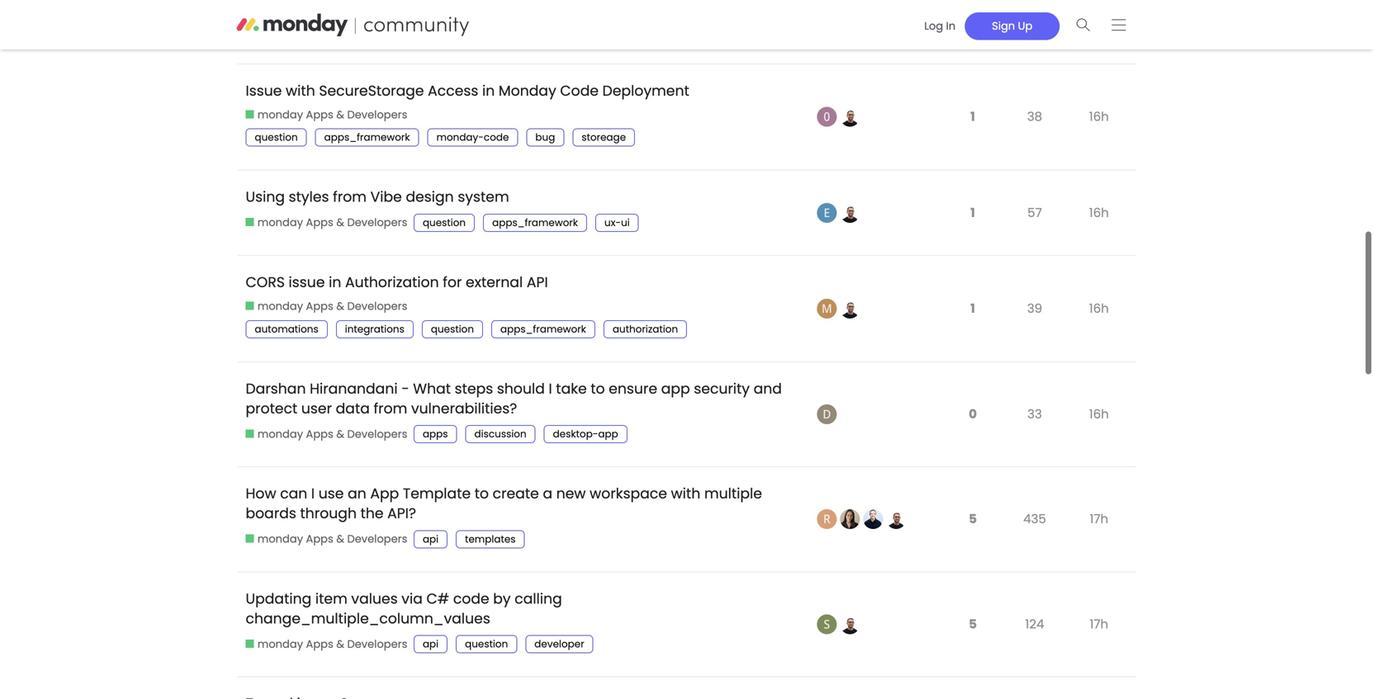 Task type: describe. For each thing, give the bounding box(es) containing it.
design
[[406, 187, 454, 207]]

user
[[301, 399, 332, 419]]

17h link for how can i use an app template to create a new workspace with multiple boards through the api?
[[1086, 498, 1113, 541]]

tags list containing integrations
[[414, 22, 694, 40]]

eddie - original poster image
[[817, 203, 837, 223]]

1 button for api
[[967, 290, 980, 327]]

ui
[[621, 216, 630, 229]]

0 for 35
[[969, 12, 977, 30]]

c#
[[427, 589, 450, 609]]

access
[[428, 81, 479, 101]]

cors
[[246, 272, 285, 292]]

monday apps & developers link for styles
[[246, 215, 408, 230]]

monday community forum image
[[237, 13, 501, 36]]

monday apps & developers link for item
[[246, 637, 408, 652]]

through
[[300, 504, 357, 524]]

1 monday apps & developers link from the top
[[246, 24, 408, 39]]

monday apps & developers link for with
[[246, 107, 408, 122]]

ux-
[[605, 216, 621, 229]]

1 monday from the top
[[258, 24, 303, 39]]

vulnerabilities?
[[411, 399, 517, 419]]

monday apps & developers link for issue
[[246, 299, 408, 314]]

via
[[402, 589, 423, 609]]

styles
[[289, 187, 329, 207]]

security
[[694, 379, 750, 399]]

5 button for how can i use an app template to create a new workspace with multiple boards through the api?
[[965, 501, 981, 538]]

0 vertical spatial with
[[286, 81, 315, 101]]

matias - most recent poster image for updating item values via c# code by calling change_multiple_column_values
[[841, 615, 860, 635]]

automations
[[255, 322, 319, 336]]

bug link
[[526, 129, 564, 147]]

authorization
[[345, 272, 439, 292]]

developers for via
[[347, 637, 408, 652]]

-
[[402, 379, 409, 399]]

matias - most recent poster image for using styles from vibe design system
[[841, 203, 860, 223]]

monday for updating
[[258, 637, 303, 652]]

authorization link
[[604, 320, 687, 338]]

tags list for app
[[414, 531, 533, 549]]

app inside the darshan hiranandani - what steps should i take to ensure app security and protect user data from vulnerabilities?
[[661, 379, 690, 399]]

monday apps & developers for can
[[258, 532, 408, 547]]

developers for authorization
[[347, 299, 408, 314]]

api link for app
[[414, 531, 448, 549]]

api for app
[[423, 533, 439, 546]]

suzanna bryon - original poster image
[[817, 615, 837, 635]]

developers for what
[[347, 427, 408, 442]]

3 16h link from the top
[[1085, 191, 1113, 234]]

data
[[336, 399, 370, 419]]

57
[[1028, 204, 1042, 222]]

darshan hiranandani - what steps should i take to ensure app security and protect user data from vulnerabilities?
[[246, 379, 782, 419]]

for
[[443, 272, 462, 292]]

apps_framework for issue with securestorage access in monday code deployment
[[324, 131, 410, 144]]

ensure
[[609, 379, 658, 399]]

monday for how
[[258, 532, 303, 547]]

templates
[[465, 533, 516, 546]]

can
[[280, 484, 308, 504]]

1 monday apps & developers from the top
[[258, 24, 408, 39]]

0 button for 35
[[965, 3, 981, 40]]

sign up
[[992, 18, 1033, 33]]

33
[[1028, 405, 1042, 423]]

updating item values via c# code by calling change_multiple_column_values link
[[246, 577, 562, 641]]

question for question 'link' under for
[[431, 322, 474, 336]]

16h for api
[[1090, 300, 1109, 317]]

storeage
[[582, 131, 626, 144]]

0 horizontal spatial app
[[598, 427, 618, 441]]

system
[[458, 187, 509, 207]]

log in button
[[916, 12, 965, 40]]

template
[[403, 484, 471, 504]]

the
[[361, 504, 384, 524]]

1 16h link from the top
[[1085, 0, 1113, 42]]

2 1 from the top
[[971, 204, 975, 222]]

1 16h from the top
[[1090, 12, 1109, 30]]

1 apps from the top
[[306, 24, 334, 39]]

tags list for monday
[[246, 129, 644, 147]]

api
[[527, 272, 548, 292]]

tags list for code
[[414, 636, 602, 654]]

1 button for code
[[967, 98, 980, 136]]

sign up button
[[965, 12, 1060, 40]]

question for question 'link' below by at the left of page
[[465, 638, 508, 651]]

0 for 33
[[969, 405, 977, 423]]

monday for darshan
[[258, 427, 303, 442]]

deployment
[[603, 81, 690, 101]]

monday for issue
[[258, 107, 303, 122]]

api link for code
[[414, 636, 448, 654]]

workspace
[[590, 484, 667, 504]]

39
[[1028, 300, 1043, 317]]

& for styles
[[336, 215, 344, 230]]

2 vertical spatial apps_framework link
[[491, 320, 595, 338]]

issue
[[289, 272, 325, 292]]

apps for with
[[306, 107, 334, 122]]

how can i use an app template to create a new workspace with multiple boards through the api? link
[[246, 472, 762, 536]]

from inside the darshan hiranandani - what steps should i take to ensure app security and protect user data from vulnerabilities?
[[374, 399, 407, 419]]

tags list for should
[[414, 425, 636, 444]]

5 for updating item values via c# code by calling change_multiple_column_values
[[969, 616, 977, 633]]

search image
[[1077, 19, 1091, 31]]

monday-code
[[437, 131, 509, 144]]

& for can
[[336, 532, 344, 547]]

code
[[560, 81, 599, 101]]

monday apps & developers for hiranandani
[[258, 427, 408, 442]]

external
[[466, 272, 523, 292]]

developers for access
[[347, 107, 408, 122]]

cors issue in authorization for external api link
[[246, 260, 548, 305]]

desktop-app link
[[544, 425, 628, 444]]

ux-ui link
[[596, 214, 639, 232]]

& for item
[[336, 637, 344, 652]]

monday apps & developers for item
[[258, 637, 408, 652]]

1 developers from the top
[[347, 24, 408, 39]]

0 vertical spatial integrations
[[423, 24, 482, 38]]

with inside how can i use an app template to create a new workspace with multiple boards through the api?
[[671, 484, 701, 504]]

automations link
[[246, 320, 328, 338]]

log in
[[925, 18, 956, 33]]

in
[[946, 18, 956, 33]]

joe hardin - frequent poster image
[[864, 510, 884, 530]]

developers for vibe
[[347, 215, 408, 230]]

question link down by at the left of page
[[456, 636, 517, 654]]

to inside how can i use an app template to create a new workspace with multiple boards through the api?
[[475, 484, 489, 504]]

rolando - original poster image
[[817, 510, 837, 530]]

matias - most recent poster image for cors issue in authorization for external api
[[841, 299, 860, 319]]

tags list for system
[[414, 214, 647, 232]]

question for question 'link' underneath design
[[423, 216, 466, 229]]

discussion
[[475, 427, 527, 441]]

desktop-
[[553, 427, 598, 441]]

5 button for updating item values via c# code by calling change_multiple_column_values
[[965, 606, 981, 643]]

0 vertical spatial from
[[333, 187, 367, 207]]

api?
[[388, 504, 416, 524]]

how
[[246, 484, 276, 504]]

question link down design
[[414, 214, 475, 232]]

435
[[1024, 511, 1047, 528]]

menu image
[[1112, 19, 1126, 31]]

124
[[1026, 616, 1045, 633]]

templates link
[[456, 531, 525, 549]]

updating
[[246, 589, 312, 609]]

new
[[556, 484, 586, 504]]

should
[[497, 379, 545, 399]]

matias - most recent poster image for issue with securestorage access in monday code deployment
[[841, 107, 860, 127]]

a
[[543, 484, 553, 504]]

updating item values via c# code by calling change_multiple_column_values
[[246, 589, 562, 629]]

desktop-app
[[553, 427, 618, 441]]

monday apps & developers link for can
[[246, 532, 408, 547]]

16h for code
[[1090, 108, 1109, 126]]

an
[[348, 484, 367, 504]]

developers for use
[[347, 532, 408, 547]]

authorization
[[613, 322, 678, 336]]

and
[[754, 379, 782, 399]]



Task type: locate. For each thing, give the bounding box(es) containing it.
monday up 'issue'
[[258, 24, 303, 39]]

api link down updating item values via c# code by calling change_multiple_column_values
[[414, 636, 448, 654]]

tags list containing apps
[[414, 425, 636, 444]]

mohit bansal - original poster image
[[817, 299, 837, 319]]

5 button left the 435
[[965, 501, 981, 538]]

developers down data
[[347, 427, 408, 442]]

apps_framework down securestorage
[[324, 131, 410, 144]]

& for issue
[[336, 299, 344, 314]]

5 for how can i use an app template to create a new workspace with multiple boards through the api?
[[969, 511, 977, 528]]

1 5 button from the top
[[965, 501, 981, 538]]

2 17h link from the top
[[1086, 603, 1113, 646]]

1
[[971, 108, 975, 126], [971, 204, 975, 222], [971, 300, 975, 317]]

&
[[336, 24, 344, 39], [336, 107, 344, 122], [336, 215, 344, 230], [336, 299, 344, 314], [336, 427, 344, 442], [336, 532, 344, 547], [336, 637, 344, 652]]

2 5 button from the top
[[965, 606, 981, 643]]

1 left 57
[[971, 204, 975, 222]]

vibe
[[371, 187, 402, 207]]

1 vertical spatial integrations
[[345, 322, 405, 336]]

3 monday apps & developers from the top
[[258, 215, 408, 230]]

3 monday apps & developers link from the top
[[246, 215, 408, 230]]

darshan hiranandani - what steps should i take to ensure app security and protect user data from vulnerabilities? link
[[246, 367, 782, 431]]

app
[[370, 484, 399, 504]]

3 developers from the top
[[347, 215, 408, 230]]

3 1 button from the top
[[967, 290, 980, 327]]

developers down the
[[347, 532, 408, 547]]

0 horizontal spatial to
[[475, 484, 489, 504]]

log
[[925, 18, 943, 33]]

0 horizontal spatial with
[[286, 81, 315, 101]]

how can i use an app template to create a new workspace with multiple boards through the api?
[[246, 484, 762, 524]]

monday apps & developers link up securestorage
[[246, 24, 408, 39]]

navigation
[[910, 7, 1137, 42]]

issue with securestorage access in monday code deployment link
[[246, 68, 690, 113]]

question link down for
[[422, 320, 483, 338]]

1 vertical spatial 1 button
[[967, 194, 980, 232]]

using styles from vibe design system link
[[246, 175, 509, 219]]

1 0 button from the top
[[965, 3, 981, 40]]

developers down securestorage
[[347, 107, 408, 122]]

monday apps & developers up securestorage
[[258, 24, 408, 39]]

2 api from the top
[[423, 638, 439, 651]]

2 vertical spatial 1
[[971, 300, 975, 317]]

0 vertical spatial to
[[591, 379, 605, 399]]

integrations link
[[414, 22, 491, 40], [336, 320, 414, 338]]

4 monday apps & developers link from the top
[[246, 299, 408, 314]]

developer link
[[526, 636, 594, 654]]

7 developers from the top
[[347, 637, 408, 652]]

0 vertical spatial apps_framework link
[[315, 129, 419, 147]]

multiple
[[704, 484, 762, 504]]

1 api from the top
[[423, 533, 439, 546]]

1 button left 57
[[967, 194, 980, 232]]

i inside the darshan hiranandani - what steps should i take to ensure app security and protect user data from vulnerabilities?
[[549, 379, 552, 399]]

1 vertical spatial api
[[423, 638, 439, 651]]

1 for api
[[971, 300, 975, 317]]

api
[[423, 533, 439, 546], [423, 638, 439, 651]]

2 0 button from the top
[[965, 396, 981, 433]]

in right access
[[482, 81, 495, 101]]

1 vertical spatial from
[[374, 399, 407, 419]]

using
[[246, 187, 285, 207]]

developers down the change_multiple_column_values on the bottom
[[347, 637, 408, 652]]

code
[[484, 131, 509, 144], [453, 589, 490, 609]]

0 button right in
[[965, 3, 981, 40]]

1 horizontal spatial in
[[482, 81, 495, 101]]

2 monday from the top
[[258, 107, 303, 122]]

16h for i
[[1090, 405, 1109, 423]]

i left use
[[311, 484, 315, 504]]

tags list down by at the left of page
[[414, 636, 602, 654]]

0 horizontal spatial i
[[311, 484, 315, 504]]

question down design
[[423, 216, 466, 229]]

3 apps from the top
[[306, 215, 334, 230]]

0 vertical spatial integrations link
[[414, 22, 491, 40]]

2 vertical spatial 1 button
[[967, 290, 980, 327]]

apps_framework link down system
[[483, 214, 587, 232]]

1 vertical spatial 0 button
[[965, 396, 981, 433]]

developers up securestorage
[[347, 24, 408, 39]]

f.is - original poster image
[[817, 107, 837, 127]]

monday up automations
[[258, 299, 303, 314]]

tags list down access
[[246, 129, 644, 147]]

1 vertical spatial 5 button
[[965, 606, 981, 643]]

0 button left 33
[[965, 396, 981, 433]]

1 button
[[967, 98, 980, 136], [967, 194, 980, 232], [967, 290, 980, 327]]

tags list down how can i use an app template to create a new workspace with multiple boards through the api?
[[414, 531, 533, 549]]

darshan hiranandani - original poster, most recent poster image
[[817, 405, 837, 424]]

5 button left the 124
[[965, 606, 981, 643]]

17h link
[[1086, 498, 1113, 541], [1086, 603, 1113, 646]]

ux-ui
[[605, 216, 630, 229]]

apps_framework link for issue with securestorage access in monday code deployment
[[315, 129, 419, 147]]

question down for
[[431, 322, 474, 336]]

discussion link
[[465, 425, 536, 444]]

0 vertical spatial 17h
[[1090, 511, 1109, 528]]

17h link for updating item values via c# code by calling change_multiple_column_values
[[1086, 603, 1113, 646]]

monday apps & developers link for hiranandani
[[246, 427, 408, 442]]

7 apps from the top
[[306, 637, 334, 652]]

4 16h link from the top
[[1085, 287, 1113, 330]]

3 monday from the top
[[258, 215, 303, 230]]

1 vertical spatial 5
[[969, 616, 977, 633]]

apps down "through"
[[306, 532, 334, 547]]

16h link for code
[[1085, 96, 1113, 138]]

apps link
[[414, 425, 457, 444]]

1 1 from the top
[[971, 108, 975, 126]]

5 left the 124
[[969, 616, 977, 633]]

0 vertical spatial api link
[[414, 531, 448, 549]]

1 vertical spatial integrations link
[[336, 320, 414, 338]]

i left take
[[549, 379, 552, 399]]

0 horizontal spatial from
[[333, 187, 367, 207]]

apps down item
[[306, 637, 334, 652]]

& for hiranandani
[[336, 427, 344, 442]]

3 1 from the top
[[971, 300, 975, 317]]

0 vertical spatial code
[[484, 131, 509, 144]]

apps down user
[[306, 427, 334, 442]]

cors issue in authorization for external api
[[246, 272, 548, 292]]

3 & from the top
[[336, 215, 344, 230]]

2 1 button from the top
[[967, 194, 980, 232]]

5 monday apps & developers from the top
[[258, 427, 408, 442]]

1 vertical spatial code
[[453, 589, 490, 609]]

apps down styles
[[306, 215, 334, 230]]

2 5 from the top
[[969, 616, 977, 633]]

1 1 button from the top
[[967, 98, 980, 136]]

integrations down authorization on the top left of page
[[345, 322, 405, 336]]

matias - most recent poster image right suzanna bryon - original poster icon
[[841, 615, 860, 635]]

1 17h from the top
[[1090, 511, 1109, 528]]

from left the vibe
[[333, 187, 367, 207]]

question link down 'issue'
[[246, 129, 307, 147]]

monday apps & developers link down securestorage
[[246, 107, 408, 122]]

darshan
[[246, 379, 306, 399]]

16h link right 39
[[1085, 287, 1113, 330]]

6 developers from the top
[[347, 532, 408, 547]]

1 vertical spatial i
[[311, 484, 315, 504]]

i inside how can i use an app template to create a new workspace with multiple boards through the api?
[[311, 484, 315, 504]]

6 monday apps & developers link from the top
[[246, 532, 408, 547]]

up
[[1018, 18, 1033, 33]]

monday apps & developers link down styles
[[246, 215, 408, 230]]

5 16h link from the top
[[1085, 393, 1113, 436]]

monday apps & developers down the change_multiple_column_values on the bottom
[[258, 637, 408, 652]]

create
[[493, 484, 539, 504]]

0 vertical spatial i
[[549, 379, 552, 399]]

navigation containing log in
[[910, 7, 1137, 42]]

code left by at the left of page
[[453, 589, 490, 609]]

4 developers from the top
[[347, 299, 408, 314]]

protect
[[246, 399, 298, 419]]

1 vertical spatial apps_framework link
[[483, 214, 587, 232]]

integrations up access
[[423, 24, 482, 38]]

by
[[493, 589, 511, 609]]

values
[[351, 589, 398, 609]]

take
[[556, 379, 587, 399]]

16h link right 57
[[1085, 191, 1113, 234]]

0 horizontal spatial in
[[329, 272, 341, 292]]

bug
[[536, 131, 555, 144]]

apps for styles
[[306, 215, 334, 230]]

7 monday apps & developers link from the top
[[246, 637, 408, 652]]

2 monday apps & developers link from the top
[[246, 107, 408, 122]]

apps for issue
[[306, 299, 334, 314]]

1 left 38
[[971, 108, 975, 126]]

35
[[1028, 12, 1043, 30]]

integrations
[[423, 24, 482, 38], [345, 322, 405, 336]]

5 apps from the top
[[306, 427, 334, 442]]

tags list down system
[[414, 214, 647, 232]]

apps_framework down api
[[501, 322, 586, 336]]

alessandra - frequent poster image
[[841, 510, 860, 530]]

developers
[[347, 24, 408, 39], [347, 107, 408, 122], [347, 215, 408, 230], [347, 299, 408, 314], [347, 427, 408, 442], [347, 532, 408, 547], [347, 637, 408, 652]]

0
[[969, 12, 977, 30], [969, 405, 977, 423]]

1 5 from the top
[[969, 511, 977, 528]]

4 apps from the top
[[306, 299, 334, 314]]

6 apps from the top
[[306, 532, 334, 547]]

using styles from vibe design system
[[246, 187, 509, 207]]

0 vertical spatial 0 button
[[965, 3, 981, 40]]

from down -
[[374, 399, 407, 419]]

calling
[[515, 589, 562, 609]]

5 monday apps & developers link from the top
[[246, 427, 408, 442]]

apps
[[306, 24, 334, 39], [306, 107, 334, 122], [306, 215, 334, 230], [306, 299, 334, 314], [306, 427, 334, 442], [306, 532, 334, 547], [306, 637, 334, 652]]

2 & from the top
[[336, 107, 344, 122]]

1 horizontal spatial i
[[549, 379, 552, 399]]

5 button
[[965, 501, 981, 538], [965, 606, 981, 643]]

api link down api?
[[414, 531, 448, 549]]

apps_framework link down securestorage
[[315, 129, 419, 147]]

item
[[315, 589, 348, 609]]

integrations link up access
[[414, 22, 491, 40]]

16h link right 38
[[1085, 96, 1113, 138]]

1 vertical spatial api link
[[414, 636, 448, 654]]

1 button left 39
[[967, 290, 980, 327]]

5 left the 435
[[969, 511, 977, 528]]

2 vertical spatial apps_framework
[[501, 322, 586, 336]]

apps for item
[[306, 637, 334, 652]]

developer
[[535, 638, 585, 651]]

developers down authorization on the top left of page
[[347, 299, 408, 314]]

16h right 57
[[1090, 204, 1109, 222]]

6 & from the top
[[336, 532, 344, 547]]

api link
[[414, 531, 448, 549], [414, 636, 448, 654]]

16h right 39
[[1090, 300, 1109, 317]]

question
[[255, 131, 298, 144], [423, 216, 466, 229], [431, 322, 474, 336], [465, 638, 508, 651]]

1 vertical spatial in
[[329, 272, 341, 292]]

monday apps & developers for with
[[258, 107, 408, 122]]

to right take
[[591, 379, 605, 399]]

monday apps & developers down user
[[258, 427, 408, 442]]

17h for how can i use an app template to create a new workspace with multiple boards through the api?
[[1090, 511, 1109, 528]]

0 vertical spatial app
[[661, 379, 690, 399]]

0 vertical spatial 17h link
[[1086, 498, 1113, 541]]

7 & from the top
[[336, 637, 344, 652]]

monday-code link
[[428, 129, 518, 147]]

16h link for api
[[1085, 287, 1113, 330]]

16h link
[[1085, 0, 1113, 42], [1085, 96, 1113, 138], [1085, 191, 1113, 234], [1085, 287, 1113, 330], [1085, 393, 1113, 436]]

0 vertical spatial api
[[423, 533, 439, 546]]

1 0 from the top
[[969, 12, 977, 30]]

0 left 33
[[969, 405, 977, 423]]

2 0 from the top
[[969, 405, 977, 423]]

1 vertical spatial 0
[[969, 405, 977, 423]]

monday for using
[[258, 215, 303, 230]]

monday down updating
[[258, 637, 303, 652]]

monday apps & developers link down "through"
[[246, 532, 408, 547]]

0 vertical spatial 5
[[969, 511, 977, 528]]

1 button left 38
[[967, 98, 980, 136]]

0 button
[[965, 3, 981, 40], [965, 396, 981, 433]]

1 vertical spatial app
[[598, 427, 618, 441]]

16h right 38
[[1090, 108, 1109, 126]]

boards
[[246, 504, 296, 524]]

1 horizontal spatial from
[[374, 399, 407, 419]]

3 16h from the top
[[1090, 204, 1109, 222]]

from
[[333, 187, 367, 207], [374, 399, 407, 419]]

1 vertical spatial with
[[671, 484, 701, 504]]

i
[[549, 379, 552, 399], [311, 484, 315, 504]]

17h link right the 435
[[1086, 498, 1113, 541]]

with right 'issue'
[[286, 81, 315, 101]]

1 vertical spatial 17h
[[1090, 616, 1109, 633]]

apps for hiranandani
[[306, 427, 334, 442]]

monday for cors
[[258, 299, 303, 314]]

question for question 'link' under 'issue'
[[255, 131, 298, 144]]

5 16h from the top
[[1090, 405, 1109, 423]]

5 monday from the top
[[258, 427, 303, 442]]

monday apps & developers link
[[246, 24, 408, 39], [246, 107, 408, 122], [246, 215, 408, 230], [246, 299, 408, 314], [246, 427, 408, 442], [246, 532, 408, 547], [246, 637, 408, 652]]

4 & from the top
[[336, 299, 344, 314]]

17h right the 124
[[1090, 616, 1109, 633]]

1 vertical spatial apps_framework
[[492, 216, 578, 229]]

code left bug
[[484, 131, 509, 144]]

0 vertical spatial 5 button
[[965, 501, 981, 538]]

5 & from the top
[[336, 427, 344, 442]]

1 17h link from the top
[[1086, 498, 1113, 541]]

monday apps & developers link down user
[[246, 427, 408, 442]]

6 monday apps & developers from the top
[[258, 532, 408, 547]]

1 vertical spatial 1
[[971, 204, 975, 222]]

api for code
[[423, 638, 439, 651]]

monday
[[258, 24, 303, 39], [258, 107, 303, 122], [258, 215, 303, 230], [258, 299, 303, 314], [258, 427, 303, 442], [258, 532, 303, 547], [258, 637, 303, 652]]

2 16h link from the top
[[1085, 96, 1113, 138]]

matias - most recent poster image
[[841, 107, 860, 127], [841, 203, 860, 223], [841, 299, 860, 319], [887, 510, 907, 530], [841, 615, 860, 635]]

monday apps & developers down the "issue"
[[258, 299, 408, 314]]

2 16h from the top
[[1090, 108, 1109, 126]]

0 horizontal spatial integrations
[[345, 322, 405, 336]]

tags list down the darshan hiranandani - what steps should i take to ensure app security and protect user data from vulnerabilities?
[[414, 425, 636, 444]]

2 17h from the top
[[1090, 616, 1109, 633]]

steps
[[455, 379, 493, 399]]

tags list for external
[[246, 320, 696, 338]]

& for with
[[336, 107, 344, 122]]

monday apps & developers link down item
[[246, 637, 408, 652]]

monday apps & developers down securestorage
[[258, 107, 408, 122]]

issue with securestorage access in monday code deployment
[[246, 81, 690, 101]]

1 vertical spatial to
[[475, 484, 489, 504]]

7 monday apps & developers from the top
[[258, 637, 408, 652]]

17h link right the 124
[[1086, 603, 1113, 646]]

16h left menu icon
[[1090, 12, 1109, 30]]

0 vertical spatial in
[[482, 81, 495, 101]]

sign
[[992, 18, 1015, 33]]

monday down the protect
[[258, 427, 303, 442]]

api down template
[[423, 533, 439, 546]]

tags list up the code
[[414, 22, 694, 40]]

app down ensure
[[598, 427, 618, 441]]

matias - most recent poster image right mohit bansal - original poster "image"
[[841, 299, 860, 319]]

apps down securestorage
[[306, 107, 334, 122]]

monday apps & developers link down the "issue"
[[246, 299, 408, 314]]

integrations link down authorization on the top left of page
[[336, 320, 414, 338]]

apps
[[423, 427, 448, 441]]

question down 'issue'
[[255, 131, 298, 144]]

apps_framework link down api
[[491, 320, 595, 338]]

0 vertical spatial apps_framework
[[324, 131, 410, 144]]

what
[[413, 379, 451, 399]]

monday apps & developers for styles
[[258, 215, 408, 230]]

1 horizontal spatial integrations
[[423, 24, 482, 38]]

app right ensure
[[661, 379, 690, 399]]

hiranandani
[[310, 379, 398, 399]]

7 monday from the top
[[258, 637, 303, 652]]

apps_framework link
[[315, 129, 419, 147], [483, 214, 587, 232], [491, 320, 595, 338]]

6 monday from the top
[[258, 532, 303, 547]]

1 horizontal spatial to
[[591, 379, 605, 399]]

17h right the 435
[[1090, 511, 1109, 528]]

1 horizontal spatial with
[[671, 484, 701, 504]]

matias - most recent poster image right f.is - original poster image
[[841, 107, 860, 127]]

to inside the darshan hiranandani - what steps should i take to ensure app security and protect user data from vulnerabilities?
[[591, 379, 605, 399]]

matias - most recent poster image right the joe hardin - frequent poster image
[[887, 510, 907, 530]]

monday down 'issue'
[[258, 107, 303, 122]]

monday apps & developers for issue
[[258, 299, 408, 314]]

0 button for 33
[[965, 396, 981, 433]]

2 developers from the top
[[347, 107, 408, 122]]

monday-
[[437, 131, 484, 144]]

apps_framework for using styles from vibe design system
[[492, 216, 578, 229]]

change_multiple_column_values
[[246, 609, 490, 629]]

apps_framework link for using styles from vibe design system
[[483, 214, 587, 232]]

2 monday apps & developers from the top
[[258, 107, 408, 122]]

0 right in
[[969, 12, 977, 30]]

5 developers from the top
[[347, 427, 408, 442]]

tags list containing automations
[[246, 320, 696, 338]]

2 api link from the top
[[414, 636, 448, 654]]

1 for code
[[971, 108, 975, 126]]

1 vertical spatial 17h link
[[1086, 603, 1113, 646]]

apps for can
[[306, 532, 334, 547]]

4 16h from the top
[[1090, 300, 1109, 317]]

to left create
[[475, 484, 489, 504]]

1 api link from the top
[[414, 531, 448, 549]]

tags list
[[414, 22, 694, 40], [246, 129, 644, 147], [414, 214, 647, 232], [246, 320, 696, 338], [414, 425, 636, 444], [414, 531, 533, 549], [414, 636, 602, 654]]

monday apps & developers down styles
[[258, 215, 408, 230]]

4 monday apps & developers from the top
[[258, 299, 408, 314]]

1 left 39
[[971, 300, 975, 317]]

4 monday from the top
[[258, 299, 303, 314]]

16h link right 35
[[1085, 0, 1113, 42]]

0 vertical spatial 1 button
[[967, 98, 980, 136]]

use
[[319, 484, 344, 504]]

monday down "boards"
[[258, 532, 303, 547]]

17h
[[1090, 511, 1109, 528], [1090, 616, 1109, 633]]

2 apps from the top
[[306, 107, 334, 122]]

securestorage
[[319, 81, 424, 101]]

16h link for i
[[1085, 393, 1113, 436]]

storeage link
[[573, 129, 635, 147]]

0 vertical spatial 1
[[971, 108, 975, 126]]

1 & from the top
[[336, 24, 344, 39]]

16h right 33
[[1090, 405, 1109, 423]]

code inside updating item values via c# code by calling change_multiple_column_values
[[453, 589, 490, 609]]

app
[[661, 379, 690, 399], [598, 427, 618, 441]]

17h for updating item values via c# code by calling change_multiple_column_values
[[1090, 616, 1109, 633]]

developers down using styles from vibe design system
[[347, 215, 408, 230]]

1 horizontal spatial app
[[661, 379, 690, 399]]

monday down using
[[258, 215, 303, 230]]

5
[[969, 511, 977, 528], [969, 616, 977, 633]]

0 vertical spatial 0
[[969, 12, 977, 30]]



Task type: vqa. For each thing, say whether or not it's contained in the screenshot.
Using
yes



